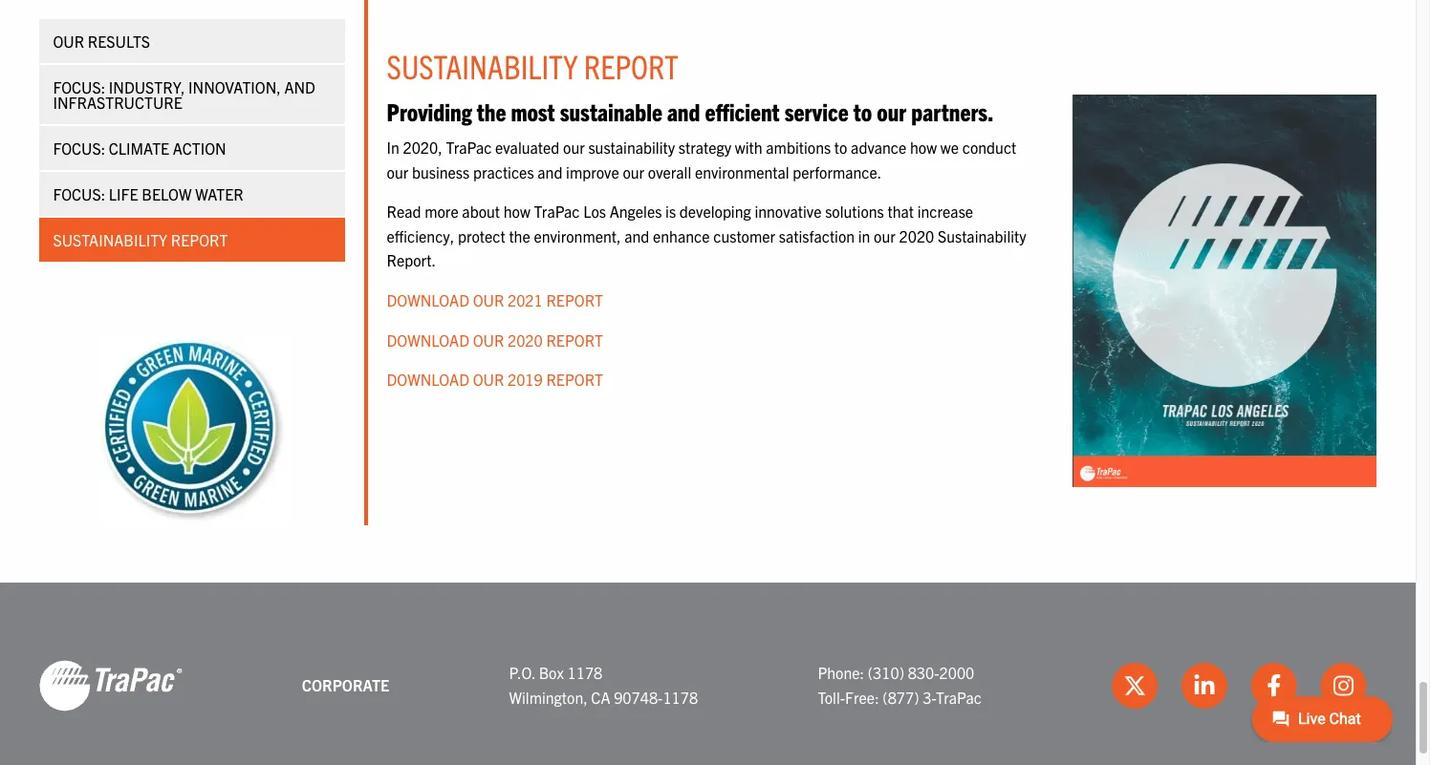 Task type: vqa. For each thing, say whether or not it's contained in the screenshot.
satisfaction
yes



Task type: describe. For each thing, give the bounding box(es) containing it.
how inside "read more about how trapac los angeles is developing innovative solutions that increase efficiency, protect the environment, and enhance customer satisfaction in our 2020 sustainability report."
[[504, 202, 531, 221]]

improve
[[566, 162, 619, 181]]

report for download our 2020 report
[[546, 331, 603, 350]]

and for sustainability
[[538, 162, 563, 181]]

0 vertical spatial 1178
[[567, 664, 603, 683]]

trapac inside "read more about how trapac los angeles is developing innovative solutions that increase efficiency, protect the environment, and enhance customer satisfaction in our 2020 sustainability report."
[[534, 202, 580, 221]]

evaluated
[[495, 138, 560, 157]]

our down "sustainability" at the top
[[623, 162, 645, 181]]

sustainability report link
[[39, 218, 345, 262]]

our inside "read more about how trapac los angeles is developing innovative solutions that increase efficiency, protect the environment, and enhance customer satisfaction in our 2020 sustainability report."
[[874, 226, 896, 246]]

(310)
[[868, 664, 904, 683]]

in
[[858, 226, 870, 246]]

satisfaction
[[779, 226, 855, 246]]

p.o. box 1178 wilmington, ca 90748-1178
[[509, 664, 698, 707]]

our up improve
[[563, 138, 585, 157]]

report for download our 2021 report
[[546, 291, 603, 310]]

our up advance
[[877, 96, 907, 126]]

focus: climate action link
[[39, 126, 345, 170]]

we
[[941, 138, 959, 157]]

download for download our 2020 report
[[387, 331, 469, 350]]

and for los
[[625, 226, 650, 246]]

1 vertical spatial 1178
[[663, 688, 698, 707]]

830-
[[908, 664, 939, 683]]

focus: climate action
[[53, 139, 226, 158]]

our left results
[[53, 32, 84, 51]]

report up sustainable
[[584, 45, 679, 86]]

below
[[142, 185, 192, 204]]

trapac inside in 2020, trapac evaluated our sustainability strategy with ambitions to advance how we conduct our business practices and improve our overall environmental performance.
[[446, 138, 492, 157]]

focus: life below water
[[53, 185, 244, 204]]

environmental
[[695, 162, 789, 181]]

corporate image
[[39, 660, 182, 713]]

to inside in 2020, trapac evaluated our sustainability strategy with ambitions to advance how we conduct our business practices and improve our overall environmental performance.
[[835, 138, 848, 157]]

our down the 'in'
[[387, 162, 408, 181]]

in
[[387, 138, 399, 157]]

how inside in 2020, trapac evaluated our sustainability strategy with ambitions to advance how we conduct our business practices and improve our overall environmental performance.
[[910, 138, 937, 157]]

overall
[[648, 162, 692, 181]]

phone:
[[818, 664, 864, 683]]

more
[[425, 202, 459, 221]]

about
[[462, 202, 500, 221]]

innovative
[[755, 202, 822, 221]]

ambitions
[[766, 138, 831, 157]]

0 horizontal spatial sustainability report
[[53, 230, 228, 250]]

download our 2019 report link
[[387, 370, 603, 389]]

focus: for focus: climate action
[[53, 139, 105, 158]]

efficiency,
[[387, 226, 454, 246]]

download our 2020 report
[[387, 331, 603, 350]]

customer
[[713, 226, 776, 246]]

1 horizontal spatial sustainability report
[[387, 45, 679, 86]]

with
[[735, 138, 763, 157]]

report for download our 2019 report
[[546, 370, 603, 389]]

strategy
[[679, 138, 732, 157]]

angeles
[[610, 202, 662, 221]]

read
[[387, 202, 421, 221]]

2020,
[[403, 138, 442, 157]]

ca
[[591, 688, 610, 707]]

focus: for focus: life below water
[[53, 185, 105, 204]]

results
[[88, 32, 150, 51]]

box
[[539, 664, 564, 683]]

that
[[888, 202, 914, 221]]

focus: industry, innovation, and infrastructure
[[53, 77, 315, 112]]

sustainability
[[588, 138, 675, 157]]

report inside sustainability report link
[[171, 230, 228, 250]]

report.
[[387, 251, 436, 270]]

service
[[785, 96, 849, 126]]

and
[[284, 77, 315, 97]]

toll-
[[818, 688, 845, 707]]

protect
[[458, 226, 506, 246]]



Task type: locate. For each thing, give the bounding box(es) containing it.
2021
[[508, 291, 543, 310]]

our right in
[[874, 226, 896, 246]]

1 vertical spatial download
[[387, 331, 469, 350]]

partners.
[[911, 96, 994, 126]]

0 horizontal spatial 2020
[[508, 331, 543, 350]]

our results link
[[39, 19, 345, 63]]

1 horizontal spatial 2020
[[899, 226, 934, 246]]

download down download our 2020 report link
[[387, 370, 469, 389]]

our for download our 2021 report
[[473, 291, 504, 310]]

sustainability report up most
[[387, 45, 679, 86]]

our left "2019"
[[473, 370, 504, 389]]

2 focus: from the top
[[53, 139, 105, 158]]

download down report.
[[387, 291, 469, 310]]

trapac inside phone: (310) 830-2000 toll-free: (877) 3-trapac
[[936, 688, 982, 707]]

focus: life below water link
[[39, 172, 345, 216]]

0 horizontal spatial sustainability
[[53, 230, 167, 250]]

providing the most sustainable and efficient service to our partners.
[[387, 96, 994, 126]]

2 download from the top
[[387, 331, 469, 350]]

and down angeles
[[625, 226, 650, 246]]

2000
[[939, 664, 975, 683]]

0 vertical spatial sustainability report
[[387, 45, 679, 86]]

los
[[583, 202, 606, 221]]

report right "2019"
[[546, 370, 603, 389]]

0 vertical spatial the
[[477, 96, 506, 126]]

efficient
[[705, 96, 780, 126]]

2 vertical spatial focus:
[[53, 185, 105, 204]]

2020 inside "read more about how trapac los angeles is developing innovative solutions that increase efficiency, protect the environment, and enhance customer satisfaction in our 2020 sustainability report."
[[899, 226, 934, 246]]

0 vertical spatial trapac
[[446, 138, 492, 157]]

focus:
[[53, 77, 105, 97], [53, 139, 105, 158], [53, 185, 105, 204]]

to up performance.
[[835, 138, 848, 157]]

climate
[[109, 139, 169, 158]]

0 horizontal spatial and
[[538, 162, 563, 181]]

1 vertical spatial how
[[504, 202, 531, 221]]

0 horizontal spatial how
[[504, 202, 531, 221]]

read more about how trapac los angeles is developing innovative solutions that increase efficiency, protect the environment, and enhance customer satisfaction in our 2020 sustainability report.
[[387, 202, 1027, 270]]

focus: left life
[[53, 185, 105, 204]]

footer
[[0, 583, 1416, 766]]

1 vertical spatial and
[[538, 162, 563, 181]]

phone: (310) 830-2000 toll-free: (877) 3-trapac
[[818, 664, 982, 707]]

0 vertical spatial sustainability
[[387, 45, 578, 86]]

sustainability report down focus: life below water
[[53, 230, 228, 250]]

download for download our 2019 report
[[387, 370, 469, 389]]

our
[[53, 32, 84, 51], [473, 291, 504, 310], [473, 331, 504, 350], [473, 370, 504, 389]]

and
[[667, 96, 700, 126], [538, 162, 563, 181], [625, 226, 650, 246]]

environment,
[[534, 226, 621, 246]]

download our 2020 report link
[[387, 331, 603, 350]]

the right protect
[[509, 226, 530, 246]]

trapac up environment,
[[534, 202, 580, 221]]

p.o.
[[509, 664, 535, 683]]

wilmington,
[[509, 688, 588, 707]]

2 vertical spatial and
[[625, 226, 650, 246]]

2020
[[899, 226, 934, 246], [508, 331, 543, 350]]

life
[[109, 185, 138, 204]]

how left we
[[910, 138, 937, 157]]

industry,
[[109, 77, 185, 97]]

performance.
[[793, 162, 882, 181]]

our down download our 2021 report link
[[473, 331, 504, 350]]

2019
[[508, 370, 543, 389]]

focus: inside focus: life below water "link"
[[53, 185, 105, 204]]

report right "2021"
[[546, 291, 603, 310]]

1 vertical spatial sustainability report
[[53, 230, 228, 250]]

action
[[173, 139, 226, 158]]

focus: industry, innovation, and infrastructure link
[[39, 65, 345, 124]]

1 horizontal spatial how
[[910, 138, 937, 157]]

enhance
[[653, 226, 710, 246]]

2020 down "2021"
[[508, 331, 543, 350]]

0 vertical spatial download
[[387, 291, 469, 310]]

1178
[[567, 664, 603, 683], [663, 688, 698, 707]]

0 vertical spatial how
[[910, 138, 937, 157]]

sustainability
[[387, 45, 578, 86], [53, 230, 167, 250]]

2020 down that
[[899, 226, 934, 246]]

increase
[[918, 202, 973, 221]]

90748-
[[614, 688, 663, 707]]

1178 right ca
[[663, 688, 698, 707]]

focus: inside the focus: climate action 'link'
[[53, 139, 105, 158]]

0 vertical spatial focus:
[[53, 77, 105, 97]]

the left most
[[477, 96, 506, 126]]

and down 'evaluated'
[[538, 162, 563, 181]]

advance
[[851, 138, 907, 157]]

focus: down the our results
[[53, 77, 105, 97]]

the inside "read more about how trapac los angeles is developing innovative solutions that increase efficiency, protect the environment, and enhance customer satisfaction in our 2020 sustainability report."
[[509, 226, 530, 246]]

1 vertical spatial 2020
[[508, 331, 543, 350]]

focus: for focus: industry, innovation, and infrastructure
[[53, 77, 105, 97]]

0 vertical spatial and
[[667, 96, 700, 126]]

1 horizontal spatial trapac
[[534, 202, 580, 221]]

water
[[195, 185, 244, 204]]

how right about
[[504, 202, 531, 221]]

1 download from the top
[[387, 291, 469, 310]]

our left "2021"
[[473, 291, 504, 310]]

0 horizontal spatial trapac
[[446, 138, 492, 157]]

report down focus: life below water "link" on the left of page
[[171, 230, 228, 250]]

3 focus: from the top
[[53, 185, 105, 204]]

0 vertical spatial 2020
[[899, 226, 934, 246]]

business
[[412, 162, 470, 181]]

and inside in 2020, trapac evaluated our sustainability strategy with ambitions to advance how we conduct our business practices and improve our overall environmental performance.
[[538, 162, 563, 181]]

practices
[[473, 162, 534, 181]]

to
[[853, 96, 872, 126], [835, 138, 848, 157]]

innovation,
[[188, 77, 281, 97]]

download for download our 2021 report
[[387, 291, 469, 310]]

sustainable
[[560, 96, 662, 126]]

trapac up business
[[446, 138, 492, 157]]

1 horizontal spatial and
[[625, 226, 650, 246]]

developing
[[680, 202, 751, 221]]

2 horizontal spatial trapac
[[936, 688, 982, 707]]

sustainability down life
[[53, 230, 167, 250]]

1 horizontal spatial to
[[853, 96, 872, 126]]

our for download our 2019 report
[[473, 370, 504, 389]]

1 vertical spatial the
[[509, 226, 530, 246]]

1 horizontal spatial the
[[509, 226, 530, 246]]

and up "strategy"
[[667, 96, 700, 126]]

free:
[[845, 688, 879, 707]]

download
[[387, 291, 469, 310], [387, 331, 469, 350], [387, 370, 469, 389]]

2 vertical spatial download
[[387, 370, 469, 389]]

sustainability report
[[387, 45, 679, 86], [53, 230, 228, 250]]

3-
[[923, 688, 936, 707]]

sustainability up most
[[387, 45, 578, 86]]

1 horizontal spatial 1178
[[663, 688, 698, 707]]

most
[[511, 96, 555, 126]]

1 horizontal spatial sustainability
[[387, 45, 578, 86]]

in 2020, trapac evaluated our sustainability strategy with ambitions to advance how we conduct our business practices and improve our overall environmental performance.
[[387, 138, 1017, 181]]

and inside "read more about how trapac los angeles is developing innovative solutions that increase efficiency, protect the environment, and enhance customer satisfaction in our 2020 sustainability report."
[[625, 226, 650, 246]]

infrastructure
[[53, 93, 182, 112]]

conduct
[[963, 138, 1017, 157]]

report down download our 2021 report link
[[546, 331, 603, 350]]

solutions
[[825, 202, 884, 221]]

1 vertical spatial trapac
[[534, 202, 580, 221]]

sustainability inside sustainability report link
[[53, 230, 167, 250]]

corporate
[[302, 676, 389, 695]]

1 vertical spatial focus:
[[53, 139, 105, 158]]

download our 2019 report
[[387, 370, 603, 389]]

0 vertical spatial to
[[853, 96, 872, 126]]

download our 2021 report
[[387, 291, 603, 310]]

to up advance
[[853, 96, 872, 126]]

1178 up ca
[[567, 664, 603, 683]]

2 horizontal spatial and
[[667, 96, 700, 126]]

is
[[666, 202, 676, 221]]

0 horizontal spatial the
[[477, 96, 506, 126]]

3 download from the top
[[387, 370, 469, 389]]

sustainability
[[938, 226, 1027, 246]]

0 horizontal spatial 1178
[[567, 664, 603, 683]]

1 vertical spatial to
[[835, 138, 848, 157]]

download our 2021 report link
[[387, 291, 603, 310]]

1 vertical spatial sustainability
[[53, 230, 167, 250]]

our
[[877, 96, 907, 126], [563, 138, 585, 157], [387, 162, 408, 181], [623, 162, 645, 181], [874, 226, 896, 246]]

0 horizontal spatial to
[[835, 138, 848, 157]]

our for download our 2020 report
[[473, 331, 504, 350]]

2 vertical spatial trapac
[[936, 688, 982, 707]]

how
[[910, 138, 937, 157], [504, 202, 531, 221]]

providing
[[387, 96, 472, 126]]

focus: left climate at left
[[53, 139, 105, 158]]

download down download our 2021 report link
[[387, 331, 469, 350]]

trapac
[[446, 138, 492, 157], [534, 202, 580, 221], [936, 688, 982, 707]]

trapac down 2000 in the bottom right of the page
[[936, 688, 982, 707]]

report
[[584, 45, 679, 86], [171, 230, 228, 250], [546, 291, 603, 310], [546, 331, 603, 350], [546, 370, 603, 389]]

footer containing p.o. box 1178
[[0, 583, 1416, 766]]

our results
[[53, 32, 150, 51]]

1 focus: from the top
[[53, 77, 105, 97]]

focus: inside focus: industry, innovation, and infrastructure
[[53, 77, 105, 97]]

(877)
[[883, 688, 919, 707]]

the
[[477, 96, 506, 126], [509, 226, 530, 246]]



